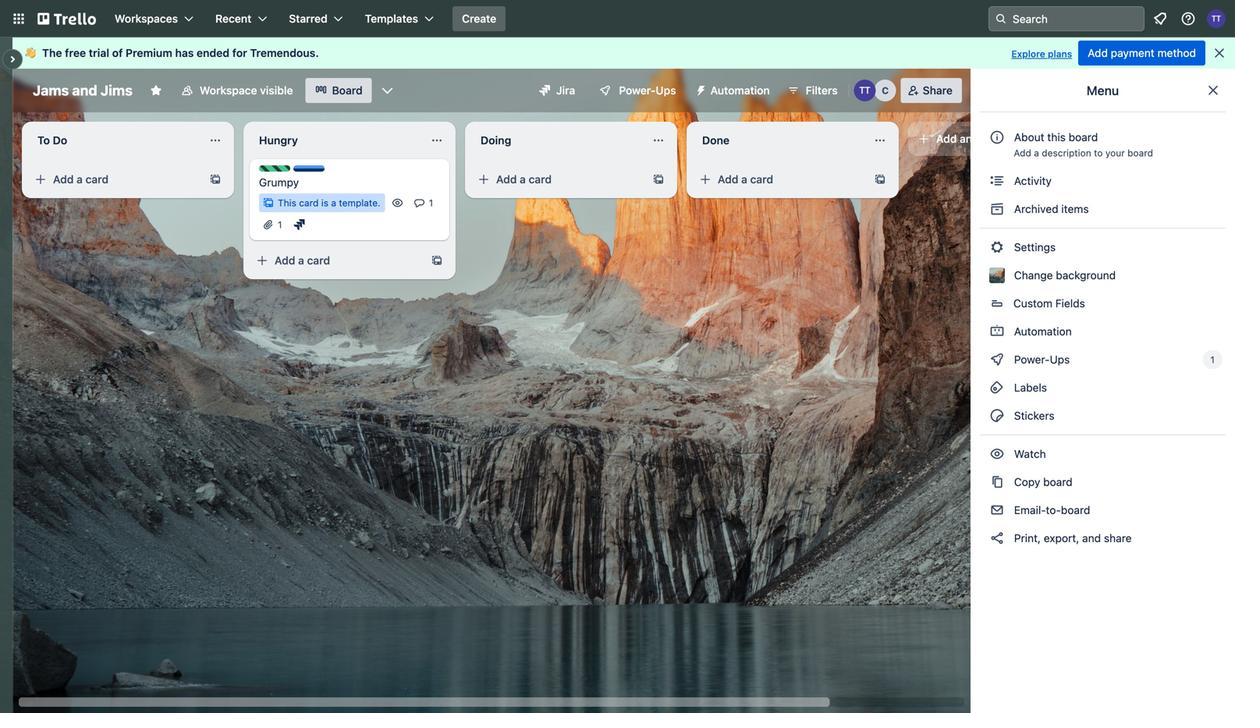 Task type: locate. For each thing, give the bounding box(es) containing it.
about this board add a description to your board
[[1014, 131, 1154, 158]]

add a card down this on the top of page
[[275, 254, 330, 267]]

1 horizontal spatial power-
[[1015, 353, 1050, 366]]

sm image inside activity 'link'
[[990, 173, 1006, 189]]

add another list
[[937, 132, 1019, 145]]

add a card button
[[28, 167, 203, 192], [472, 167, 646, 192], [693, 167, 868, 192], [250, 248, 425, 273]]

change background link
[[981, 263, 1227, 288]]

color: green, title: none image
[[259, 166, 290, 172]]

sm image inside watch "link"
[[990, 447, 1006, 462]]

add a card down doing
[[497, 173, 552, 186]]

board
[[1069, 131, 1099, 144], [1128, 148, 1154, 158], [1044, 476, 1073, 489], [1062, 504, 1091, 517]]

terry turtle (terryturtle) image
[[855, 80, 877, 101]]

sm image inside print, export, and share link
[[990, 531, 1006, 547]]

custom fields
[[1014, 297, 1086, 310]]

star or unstar board image
[[150, 84, 162, 97]]

to
[[1095, 148, 1104, 158]]

create from template… image for to do
[[209, 173, 222, 186]]

card down is
[[307, 254, 330, 267]]

visible
[[260, 84, 293, 97]]

add a card for to do
[[53, 173, 109, 186]]

sm image for labels
[[990, 380, 1006, 396]]

sm image inside automation button
[[689, 78, 711, 100]]

template.
[[339, 198, 381, 208]]

sm image inside archived items link
[[990, 201, 1006, 217]]

power- up labels
[[1015, 353, 1050, 366]]

a
[[1035, 148, 1040, 158], [77, 173, 83, 186], [520, 173, 526, 186], [742, 173, 748, 186], [331, 198, 336, 208], [298, 254, 304, 267]]

board right your
[[1128, 148, 1154, 158]]

jira icon image
[[539, 85, 550, 96]]

workspaces button
[[105, 6, 203, 31]]

0 horizontal spatial power-
[[619, 84, 656, 97]]

1 horizontal spatial power-ups
[[1012, 353, 1074, 366]]

add left another
[[937, 132, 958, 145]]

hungry
[[259, 134, 298, 147]]

archived items link
[[981, 197, 1227, 222]]

print, export, and share
[[1012, 532, 1133, 545]]

sm image inside settings 'link'
[[990, 240, 1006, 255]]

ups down automation link
[[1050, 353, 1071, 366]]

1 sm image from the top
[[990, 173, 1006, 189]]

2 sm image from the top
[[990, 324, 1006, 340]]

power- right jira
[[619, 84, 656, 97]]

change background
[[1012, 269, 1117, 282]]

add a card
[[53, 173, 109, 186], [497, 173, 552, 186], [718, 173, 774, 186], [275, 254, 330, 267]]

sm image inside stickers link
[[990, 408, 1006, 424]]

banner
[[12, 37, 1236, 69]]

board up to-
[[1044, 476, 1073, 489]]

sm image left print,
[[990, 531, 1006, 547]]

Done text field
[[693, 128, 865, 153]]

email-to-board link
[[981, 498, 1227, 523]]

open information menu image
[[1181, 11, 1197, 27]]

add a card button for doing
[[472, 167, 646, 192]]

power-ups up labels
[[1012, 353, 1074, 366]]

add payment method button
[[1079, 41, 1206, 66]]

add a card button down the this card is a template.
[[250, 248, 425, 273]]

sm image for automation
[[990, 324, 1006, 340]]

sm image for print, export, and share
[[990, 531, 1006, 547]]

automation up done
[[711, 84, 770, 97]]

a inside about this board add a description to your board
[[1035, 148, 1040, 158]]

email-
[[1015, 504, 1047, 517]]

1 vertical spatial ups
[[1050, 353, 1071, 366]]

card down to do text box
[[86, 173, 109, 186]]

card for done
[[751, 173, 774, 186]]

sm image up done
[[689, 78, 711, 100]]

a down done text box
[[742, 173, 748, 186]]

ended
[[197, 46, 230, 59]]

add left payment
[[1088, 46, 1109, 59]]

add
[[1088, 46, 1109, 59], [937, 132, 958, 145], [1014, 148, 1032, 158], [53, 173, 74, 186], [497, 173, 517, 186], [718, 173, 739, 186], [275, 254, 295, 267]]

0 vertical spatial and
[[72, 82, 97, 99]]

Hungry text field
[[250, 128, 422, 153]]

card down done text box
[[751, 173, 774, 186]]

0 vertical spatial power-
[[619, 84, 656, 97]]

2 horizontal spatial 1
[[1211, 354, 1216, 365]]

automation
[[711, 84, 770, 97], [1012, 325, 1072, 338]]

power-ups
[[619, 84, 677, 97], [1012, 353, 1074, 366]]

sm image left settings
[[990, 240, 1006, 255]]

add down do
[[53, 173, 74, 186]]

color: blue, title: none image
[[294, 166, 325, 172]]

0 vertical spatial power-ups
[[619, 84, 677, 97]]

add a card button down doing text field
[[472, 167, 646, 192]]

the
[[42, 46, 62, 59]]

and inside text field
[[72, 82, 97, 99]]

0 vertical spatial automation
[[711, 84, 770, 97]]

0 horizontal spatial ups
[[656, 84, 677, 97]]

c button
[[875, 80, 897, 101]]

1 vertical spatial and
[[1083, 532, 1102, 545]]

sm image left email-
[[990, 503, 1006, 518]]

0 horizontal spatial automation
[[711, 84, 770, 97]]

tremendous
[[250, 46, 316, 59]]

doing
[[481, 134, 512, 147]]

create
[[462, 12, 497, 25]]

sm image
[[990, 173, 1006, 189], [990, 324, 1006, 340], [990, 352, 1006, 368], [990, 447, 1006, 462], [990, 475, 1006, 490]]

print,
[[1015, 532, 1041, 545]]

primary element
[[0, 0, 1236, 37]]

1 horizontal spatial and
[[1083, 532, 1102, 545]]

0 horizontal spatial power-ups
[[619, 84, 677, 97]]

5 sm image from the top
[[990, 475, 1006, 490]]

c
[[882, 85, 889, 96]]

banner containing 👋
[[12, 37, 1236, 69]]

4 sm image from the top
[[990, 447, 1006, 462]]

automation down custom fields
[[1012, 325, 1072, 338]]

add a card down done
[[718, 173, 774, 186]]

sm image inside copy board link
[[990, 475, 1006, 490]]

this
[[278, 198, 297, 208]]

To Do text field
[[28, 128, 200, 153]]

ups
[[656, 84, 677, 97], [1050, 353, 1071, 366]]

1 vertical spatial automation
[[1012, 325, 1072, 338]]

sm image inside labels link
[[990, 380, 1006, 396]]

premium
[[126, 46, 172, 59]]

card
[[86, 173, 109, 186], [529, 173, 552, 186], [751, 173, 774, 186], [299, 198, 319, 208], [307, 254, 330, 267]]

ups left automation button
[[656, 84, 677, 97]]

copy board link
[[981, 470, 1227, 495]]

sm image inside automation link
[[990, 324, 1006, 340]]

add another list button
[[909, 122, 1121, 156]]

add a card down do
[[53, 173, 109, 186]]

recent
[[216, 12, 252, 25]]

add a card for doing
[[497, 173, 552, 186]]

0 vertical spatial ups
[[656, 84, 677, 97]]

power-
[[619, 84, 656, 97], [1015, 353, 1050, 366]]

sm image left stickers at the right
[[990, 408, 1006, 424]]

jira
[[557, 84, 576, 97]]

grumpy link
[[259, 175, 440, 190]]

sm image
[[689, 78, 711, 100], [990, 201, 1006, 217], [292, 217, 307, 233], [990, 240, 1006, 255], [990, 380, 1006, 396], [990, 408, 1006, 424], [990, 503, 1006, 518], [990, 531, 1006, 547]]

1 horizontal spatial 1
[[429, 198, 433, 208]]

add inside button
[[937, 132, 958, 145]]

add down about
[[1014, 148, 1032, 158]]

trial
[[89, 46, 109, 59]]

and left share
[[1083, 532, 1102, 545]]

explore plans button
[[1012, 45, 1073, 63]]

sm image down this on the top of page
[[292, 217, 307, 233]]

.
[[316, 46, 319, 59]]

copy board
[[1012, 476, 1073, 489]]

power-ups button
[[588, 78, 686, 103]]

card down doing text field
[[529, 173, 552, 186]]

1
[[429, 198, 433, 208], [278, 219, 282, 230], [1211, 354, 1216, 365]]

2 vertical spatial 1
[[1211, 354, 1216, 365]]

a down about
[[1035, 148, 1040, 158]]

and left jims
[[72, 82, 97, 99]]

add down doing
[[497, 173, 517, 186]]

0 horizontal spatial 1
[[278, 219, 282, 230]]

add a card button down to do text box
[[28, 167, 203, 192]]

sm image left labels
[[990, 380, 1006, 396]]

0 horizontal spatial and
[[72, 82, 97, 99]]

power-ups down primary element
[[619, 84, 677, 97]]

this card is a template.
[[278, 198, 381, 208]]

sm image left archived on the top right of page
[[990, 201, 1006, 217]]

create from template… image
[[209, 173, 222, 186], [653, 173, 665, 186], [874, 173, 887, 186], [431, 255, 443, 267]]

stickers
[[1012, 409, 1055, 422]]

payment
[[1112, 46, 1155, 59]]

customize views image
[[380, 83, 396, 98]]

0 vertical spatial 1
[[429, 198, 433, 208]]

card for to do
[[86, 173, 109, 186]]

board up the print, export, and share
[[1062, 504, 1091, 517]]

board
[[332, 84, 363, 97]]

your
[[1106, 148, 1126, 158]]

items
[[1062, 203, 1090, 215]]

3 sm image from the top
[[990, 352, 1006, 368]]

export,
[[1044, 532, 1080, 545]]

add a card button down done text box
[[693, 167, 868, 192]]

and
[[72, 82, 97, 99], [1083, 532, 1102, 545]]

add down done
[[718, 173, 739, 186]]

board up to
[[1069, 131, 1099, 144]]

labels
[[1012, 381, 1048, 394]]

sm image inside email-to-board link
[[990, 503, 1006, 518]]

terry turtle (terryturtle) image
[[1208, 9, 1227, 28]]

print, export, and share link
[[981, 526, 1227, 551]]

Search field
[[989, 6, 1145, 31]]

archived items
[[1012, 203, 1090, 215]]



Task type: describe. For each thing, give the bounding box(es) containing it.
add inside about this board add a description to your board
[[1014, 148, 1032, 158]]

free
[[65, 46, 86, 59]]

sm image for power-ups
[[990, 352, 1006, 368]]

activity
[[1012, 174, 1052, 187]]

workspace visible button
[[172, 78, 303, 103]]

watch
[[1012, 448, 1050, 461]]

jira button
[[530, 78, 585, 103]]

👋
[[25, 46, 36, 59]]

add a card for done
[[718, 173, 774, 186]]

watch link
[[981, 442, 1227, 467]]

share
[[1105, 532, 1133, 545]]

change
[[1015, 269, 1054, 282]]

background
[[1057, 269, 1117, 282]]

power- inside button
[[619, 84, 656, 97]]

add a card button for done
[[693, 167, 868, 192]]

list
[[1003, 132, 1019, 145]]

automation button
[[689, 78, 780, 103]]

1 vertical spatial power-ups
[[1012, 353, 1074, 366]]

back to home image
[[37, 6, 96, 31]]

a right is
[[331, 198, 336, 208]]

wave image
[[25, 46, 36, 60]]

starred
[[289, 12, 328, 25]]

settings
[[1012, 241, 1056, 254]]

sm image for email-to-board
[[990, 503, 1006, 518]]

a down to do text box
[[77, 173, 83, 186]]

create from template… image for done
[[874, 173, 887, 186]]

method
[[1158, 46, 1197, 59]]

to
[[37, 134, 50, 147]]

card left is
[[299, 198, 319, 208]]

chestercheeetah (chestercheeetah) image
[[875, 80, 897, 101]]

templates
[[365, 12, 418, 25]]

share button
[[901, 78, 963, 103]]

create button
[[453, 6, 506, 31]]

jams and jims
[[33, 82, 133, 99]]

automation link
[[981, 319, 1227, 344]]

sm image for copy board
[[990, 475, 1006, 490]]

is
[[321, 198, 329, 208]]

jims
[[101, 82, 133, 99]]

sm image for activity
[[990, 173, 1006, 189]]

to-
[[1047, 504, 1062, 517]]

workspace
[[200, 84, 257, 97]]

👋 the free trial of premium has ended for tremendous .
[[25, 46, 319, 59]]

labels link
[[981, 376, 1227, 401]]

do
[[53, 134, 67, 147]]

a down doing text field
[[520, 173, 526, 186]]

done
[[703, 134, 730, 147]]

explore plans
[[1012, 48, 1073, 59]]

1 horizontal spatial automation
[[1012, 325, 1072, 338]]

about
[[1015, 131, 1045, 144]]

menu
[[1087, 83, 1120, 98]]

fields
[[1056, 297, 1086, 310]]

automation inside button
[[711, 84, 770, 97]]

Board name text field
[[25, 78, 140, 103]]

ups inside 'power-ups' button
[[656, 84, 677, 97]]

1 horizontal spatial ups
[[1050, 353, 1071, 366]]

plans
[[1049, 48, 1073, 59]]

custom fields button
[[981, 291, 1227, 316]]

email-to-board
[[1012, 504, 1091, 517]]

stickers link
[[981, 404, 1227, 429]]

board link
[[306, 78, 372, 103]]

recent button
[[206, 6, 277, 31]]

another
[[960, 132, 1000, 145]]

to do
[[37, 134, 67, 147]]

workspace visible
[[200, 84, 293, 97]]

grumpy
[[259, 176, 299, 189]]

of
[[112, 46, 123, 59]]

sm image for archived items
[[990, 201, 1006, 217]]

1 vertical spatial 1
[[278, 219, 282, 230]]

explore
[[1012, 48, 1046, 59]]

workspaces
[[115, 12, 178, 25]]

add payment method
[[1088, 46, 1197, 59]]

settings link
[[981, 235, 1227, 260]]

archived
[[1015, 203, 1059, 215]]

sm image for watch
[[990, 447, 1006, 462]]

starred button
[[280, 6, 353, 31]]

1 vertical spatial power-
[[1015, 353, 1050, 366]]

this
[[1048, 131, 1066, 144]]

create from template… image for doing
[[653, 173, 665, 186]]

filters
[[806, 84, 838, 97]]

filters button
[[783, 78, 843, 103]]

power-ups inside button
[[619, 84, 677, 97]]

description
[[1042, 148, 1092, 158]]

jams
[[33, 82, 69, 99]]

add a card button for to do
[[28, 167, 203, 192]]

search image
[[995, 12, 1008, 25]]

has
[[175, 46, 194, 59]]

add down this on the top of page
[[275, 254, 295, 267]]

0 notifications image
[[1152, 9, 1170, 28]]

a down the this card is a template.
[[298, 254, 304, 267]]

templates button
[[356, 6, 443, 31]]

share
[[923, 84, 953, 97]]

card for doing
[[529, 173, 552, 186]]

activity link
[[981, 169, 1227, 194]]

for
[[232, 46, 247, 59]]

Doing text field
[[472, 128, 643, 153]]

add inside button
[[1088, 46, 1109, 59]]

custom
[[1014, 297, 1053, 310]]

sm image for settings
[[990, 240, 1006, 255]]

sm image for stickers
[[990, 408, 1006, 424]]



Task type: vqa. For each thing, say whether or not it's contained in the screenshot.
'Labels' link
yes



